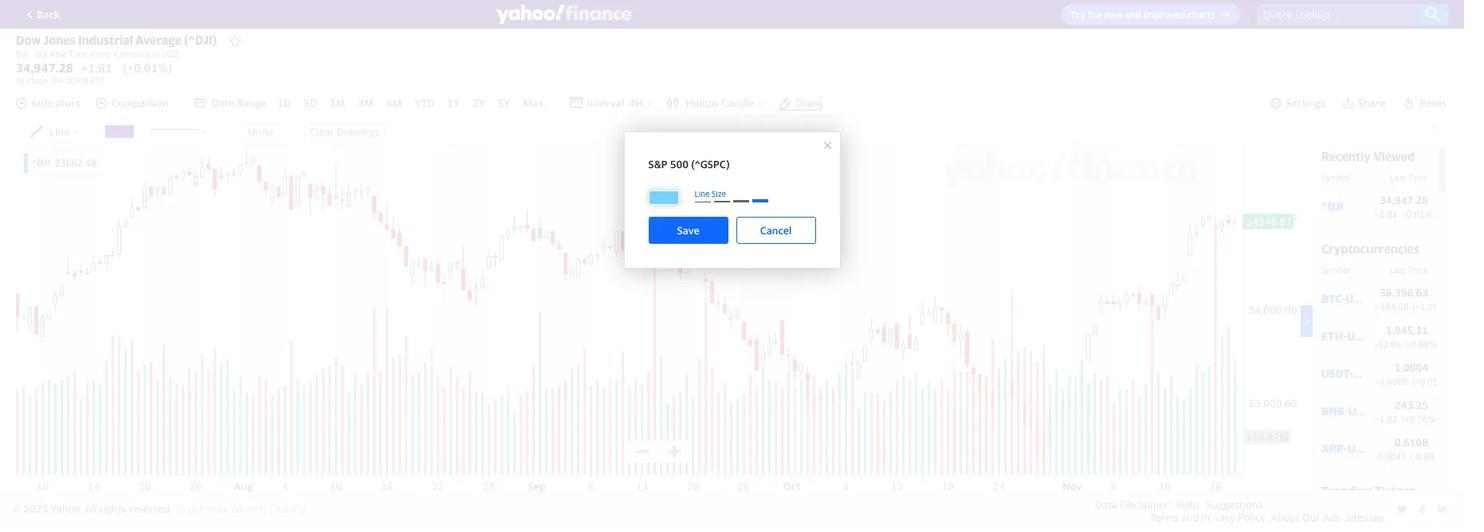 Task type: describe. For each thing, give the bounding box(es) containing it.
date range
[[212, 97, 266, 109]]

2y
[[472, 97, 485, 109]]

(^dji)
[[184, 33, 217, 47]]

xrp-
[[1321, 442, 1348, 455]]

try the new and improved charts
[[1071, 9, 1215, 21]]

usd for bnb-
[[1349, 404, 1370, 418]]

recently viewed
[[1321, 149, 1415, 163]]

1 dji from the left
[[16, 49, 28, 59]]

privacy
[[1201, 511, 1235, 524]]

dji - dji real time price. currency in usd
[[16, 49, 179, 59]]

5d button
[[302, 95, 319, 111]]

last price for recently viewed
[[1390, 172, 1428, 182]]

time
[[69, 49, 88, 59]]

hollow candle
[[685, 97, 754, 109]]

try
[[1071, 9, 1086, 21]]

cryptocurrencies link
[[1321, 241, 1419, 256]]

symbol for recently viewed
[[1321, 172, 1351, 182]]

max button
[[521, 95, 545, 111]]

back
[[37, 8, 60, 20]]

trending tickers
[[1321, 484, 1415, 498]]

new
[[1105, 9, 1123, 21]]

share
[[1358, 97, 1385, 109]]

5y button
[[496, 95, 512, 111]]

indicators
[[32, 97, 80, 109]]

usdt-usd
[[1321, 367, 1375, 380]]

interval
[[587, 97, 624, 109]]

symbol for cryptocurrencies
[[1321, 264, 1351, 275]]

line button
[[30, 125, 81, 138]]

+1.81 for 34,947.28 +1.81 +0.01%
[[1375, 209, 1398, 219]]

hollow candle button
[[666, 97, 765, 109]]

3 symbol from the top
[[1321, 507, 1351, 517]]

eth-
[[1321, 329, 1347, 343]]

follow on twitter image
[[1397, 504, 1408, 514]]

right column element
[[1313, 145, 1448, 526]]

interval 4h
[[587, 97, 643, 109]]

settings button
[[1269, 97, 1325, 109]]

disclaimer
[[1120, 498, 1169, 511]]

price.
[[90, 49, 112, 59]]

range
[[237, 97, 266, 109]]

^dji 33662.48
[[32, 157, 97, 169]]

usd for usdt-
[[1353, 367, 1375, 380]]

dow
[[16, 33, 41, 47]]

at
[[16, 75, 25, 85]]

5d
[[304, 97, 317, 109]]

3 last price from the top
[[1390, 507, 1428, 517]]

trending
[[1321, 484, 1372, 498]]

sitemap link
[[1345, 511, 1384, 524]]

at close:  04:20pm est
[[16, 75, 105, 85]]

jones
[[43, 33, 75, 47]]

3m button
[[356, 95, 375, 111]]

34,947.28 for 34,947.28 +1.81 +0.01%
[[1380, 193, 1428, 206]]

nav element
[[194, 95, 545, 111]]

xrp-usd
[[1321, 442, 1369, 455]]

1m button
[[328, 95, 347, 111]]

usd right in
[[162, 49, 179, 59]]

indicators button
[[15, 97, 80, 109]]

terms
[[1151, 511, 1179, 524]]

6m
[[386, 97, 402, 109]]

34,947.28 for 34,947.28 +1.81
[[16, 61, 73, 75]]

^dji
[[32, 157, 50, 169]]

6m button
[[385, 95, 403, 111]]

1m
[[330, 97, 345, 109]]

share button
[[1340, 95, 1387, 111]]

04:20pm
[[52, 75, 89, 85]]

in
[[177, 502, 185, 515]]

date
[[212, 97, 234, 109]]

btc-usd
[[1321, 292, 1367, 305]]

drawings
[[337, 125, 380, 138]]

+0.01%
[[1402, 209, 1432, 219]]

btc-
[[1321, 292, 1345, 305]]

improved
[[1143, 9, 1185, 21]]

save button
[[648, 216, 728, 244]]

2y button
[[471, 95, 487, 111]]

33662.48
[[54, 157, 97, 169]]

clear drawings
[[310, 125, 380, 138]]

ytd button
[[413, 95, 436, 111]]

terms link
[[1151, 511, 1179, 524]]

comparison button
[[95, 97, 169, 109]]

follow on facebook image
[[1417, 504, 1427, 514]]

with
[[245, 502, 266, 515]]

search image
[[1425, 6, 1441, 22]]

1y button
[[445, 95, 461, 111]]

follow on linkedin image
[[1437, 504, 1447, 514]]

© 2023 yahoo. all rights reserved. in partnership with chartiq
[[12, 502, 305, 515]]

and inside button
[[1125, 9, 1141, 21]]

candle
[[721, 97, 754, 109]]

last for recently viewed
[[1390, 172, 1406, 182]]

tickers
[[1375, 484, 1415, 498]]

btc-usd link
[[1321, 292, 1367, 305]]



Task type: locate. For each thing, give the bounding box(es) containing it.
show more image
[[1301, 316, 1313, 328]]

+1.81 left +0.01%
[[1375, 209, 1398, 219]]

industrial
[[78, 33, 133, 47]]

1 last price from the top
[[1390, 172, 1428, 182]]

0 horizontal spatial and
[[1125, 9, 1141, 21]]

5y
[[498, 97, 510, 109]]

1 vertical spatial last
[[1390, 264, 1406, 275]]

+1.81 for 34,947.28 +1.81
[[81, 61, 112, 75]]

0 horizontal spatial +1.81
[[81, 61, 112, 75]]

line for line
[[49, 125, 69, 138]]

34,947.28
[[16, 61, 73, 75], [1380, 193, 1428, 206]]

1 horizontal spatial line
[[695, 189, 710, 198]]

about
[[1271, 511, 1300, 524]]

+1.81
[[81, 61, 112, 75], [1375, 209, 1398, 219]]

2 dji from the left
[[35, 49, 47, 59]]

2 vertical spatial last
[[1390, 507, 1406, 517]]

last price
[[1390, 172, 1428, 182], [1390, 264, 1428, 275], [1390, 507, 1428, 517]]

clear drawings button
[[304, 122, 386, 140]]

settings
[[1286, 97, 1325, 109]]

last down viewed
[[1390, 172, 1406, 182]]

trending tickers link
[[1321, 484, 1415, 498]]

last price down the cryptocurrencies link
[[1390, 264, 1428, 275]]

hollow
[[685, 97, 719, 109]]

2 vertical spatial price
[[1409, 507, 1428, 517]]

last down "tickers"
[[1390, 507, 1406, 517]]

500
[[670, 157, 689, 170]]

0 vertical spatial last price
[[1390, 172, 1428, 182]]

1 vertical spatial last price
[[1390, 264, 1428, 275]]

1 vertical spatial +1.81
[[1375, 209, 1398, 219]]

rights
[[100, 502, 126, 515]]

draw button
[[777, 95, 822, 111]]

1d
[[278, 97, 291, 109]]

last for cryptocurrencies
[[1390, 264, 1406, 275]]

yahoo finance logo image
[[496, 5, 632, 24]]

2 vertical spatial symbol
[[1321, 507, 1351, 517]]

last price down viewed
[[1390, 172, 1428, 182]]

0 vertical spatial symbol
[[1321, 172, 1351, 182]]

bnb-
[[1321, 404, 1349, 418]]

s&p 500 (^gspc)
[[648, 157, 730, 170]]

34,947.28 +1.81
[[16, 61, 112, 75]]

usd up bnb-usd link
[[1353, 367, 1375, 380]]

all
[[85, 502, 97, 515]]

line size
[[695, 189, 726, 198]]

2 last from the top
[[1390, 264, 1406, 275]]

1 price from the top
[[1409, 172, 1428, 182]]

dow jones industrial average (^dji)
[[16, 33, 217, 47]]

last
[[1390, 172, 1406, 182], [1390, 264, 1406, 275], [1390, 507, 1406, 517]]

dji right -
[[35, 49, 47, 59]]

last down the cryptocurrencies link
[[1390, 264, 1406, 275]]

1 horizontal spatial +1.81
[[1375, 209, 1398, 219]]

usd for xrp-
[[1347, 442, 1369, 455]]

est
[[91, 75, 105, 85]]

2023
[[23, 502, 48, 515]]

date range button
[[194, 97, 266, 109]]

usd down bnb-usd link
[[1347, 442, 1369, 455]]

in
[[152, 49, 160, 59]]

0 vertical spatial price
[[1409, 172, 1428, 182]]

reset button
[[1401, 95, 1448, 111]]

price for cryptocurrencies
[[1409, 264, 1428, 275]]

34,947.28 inside "34,947.28 +1.81 +0.01%"
[[1380, 193, 1428, 206]]

0 vertical spatial and
[[1125, 9, 1141, 21]]

1 vertical spatial symbol
[[1321, 264, 1351, 275]]

price right follow on twitter icon
[[1409, 507, 1428, 517]]

1y
[[447, 97, 460, 109]]

save
[[677, 224, 699, 236]]

2 price from the top
[[1409, 264, 1428, 275]]

recently viewed link
[[1321, 149, 1415, 163]]

price down the cryptocurrencies link
[[1409, 264, 1428, 275]]

the
[[1088, 9, 1102, 21]]

eth-usd link
[[1321, 329, 1369, 343]]

2 vertical spatial last price
[[1390, 507, 1428, 517]]

1 horizontal spatial and
[[1181, 511, 1199, 524]]

usd
[[162, 49, 179, 59], [1345, 292, 1367, 305], [1347, 329, 1369, 343], [1353, 367, 1375, 380], [1349, 404, 1370, 418], [1347, 442, 1369, 455]]

charts
[[1188, 9, 1215, 21]]

1 horizontal spatial dji
[[35, 49, 47, 59]]

policy
[[1238, 511, 1266, 524]]

and right terms
[[1181, 511, 1199, 524]]

recently
[[1321, 149, 1371, 163]]

chart toolbar toolbar
[[0, 0, 1464, 526]]

cancel
[[760, 224, 792, 236]]

symbol down recently
[[1321, 172, 1351, 182]]

usd for eth-
[[1347, 329, 1369, 343]]

draw
[[796, 97, 820, 109]]

1 vertical spatial line
[[695, 189, 710, 198]]

1 vertical spatial and
[[1181, 511, 1199, 524]]

real
[[49, 49, 66, 59]]

help link
[[1177, 498, 1199, 511]]

clear
[[310, 125, 334, 138]]

and
[[1125, 9, 1141, 21], [1181, 511, 1199, 524]]

line down 'indicators'
[[49, 125, 69, 138]]

usd up eth-usd link
[[1345, 292, 1367, 305]]

privacy policy link
[[1201, 511, 1266, 524]]

0 vertical spatial line
[[49, 125, 69, 138]]

ads
[[1323, 511, 1341, 524]]

0 vertical spatial +1.81
[[81, 61, 112, 75]]

1 vertical spatial 34,947.28
[[1380, 193, 1428, 206]]

line
[[49, 125, 69, 138], [695, 189, 710, 198]]

size
[[712, 189, 726, 198]]

1 last from the top
[[1390, 172, 1406, 182]]

line left size
[[695, 189, 710, 198]]

s&p
[[648, 157, 668, 170]]

line inside chart toolbar toolbar
[[695, 189, 710, 198]]

0 horizontal spatial dji
[[16, 49, 28, 59]]

price down viewed
[[1409, 172, 1428, 182]]

and inside "data disclaimer help suggestions terms and privacy policy about our ads sitemap"
[[1181, 511, 1199, 524]]

1 vertical spatial price
[[1409, 264, 1428, 275]]

0 horizontal spatial line
[[49, 125, 69, 138]]

usd for btc-
[[1345, 292, 1367, 305]]

max
[[523, 97, 544, 109]]

dji
[[16, 49, 28, 59], [35, 49, 47, 59]]

34,947.28 up +0.01%
[[1380, 193, 1428, 206]]

about our ads link
[[1271, 511, 1341, 524]]

+1.81 down dji - dji real time price. currency in usd
[[81, 61, 112, 75]]

34,947.28 down -
[[16, 61, 73, 75]]

+1.81 inside "34,947.28 +1.81 +0.01%"
[[1375, 209, 1398, 219]]

2 last price from the top
[[1390, 264, 1428, 275]]

cancel button
[[736, 216, 816, 244]]

suggestions
[[1207, 498, 1263, 511]]

(^gspc)
[[691, 157, 730, 170]]

3 last from the top
[[1390, 507, 1406, 517]]

usd up usdt-usd link
[[1347, 329, 1369, 343]]

dji left -
[[16, 49, 28, 59]]

undo
[[248, 125, 273, 138]]

partnership
[[188, 502, 243, 515]]

line for line size
[[695, 189, 710, 198]]

try the new and improved charts button
[[1061, 4, 1241, 25]]

0 vertical spatial 34,947.28
[[16, 61, 73, 75]]

viewed
[[1373, 149, 1415, 163]]

suggestions link
[[1207, 498, 1263, 511]]

ytd
[[415, 97, 434, 109]]

1 symbol from the top
[[1321, 172, 1351, 182]]

bnb-usd
[[1321, 404, 1370, 418]]

3 price from the top
[[1409, 507, 1428, 517]]

2 symbol from the top
[[1321, 264, 1351, 275]]

symbol down trending
[[1321, 507, 1351, 517]]

last price down "tickers"
[[1390, 507, 1428, 517]]

our
[[1303, 511, 1320, 524]]

data disclaimer help suggestions terms and privacy policy about our ads sitemap
[[1095, 498, 1384, 524]]

and right new
[[1125, 9, 1141, 21]]

eth-usd
[[1321, 329, 1369, 343]]

1 horizontal spatial 34,947.28
[[1380, 193, 1428, 206]]

price for recently viewed
[[1409, 172, 1428, 182]]

4h
[[629, 97, 643, 109]]

3m
[[358, 97, 374, 109]]

data disclaimer link
[[1095, 498, 1169, 511]]

0 horizontal spatial 34,947.28
[[16, 61, 73, 75]]

symbol up btc-
[[1321, 264, 1351, 275]]

0 vertical spatial last
[[1390, 172, 1406, 182]]

sitemap
[[1345, 511, 1384, 524]]

last price for cryptocurrencies
[[1390, 264, 1428, 275]]

usd down usdt-usd link
[[1349, 404, 1370, 418]]



Task type: vqa. For each thing, say whether or not it's contained in the screenshot.
s&p 500 (^gspc)
yes



